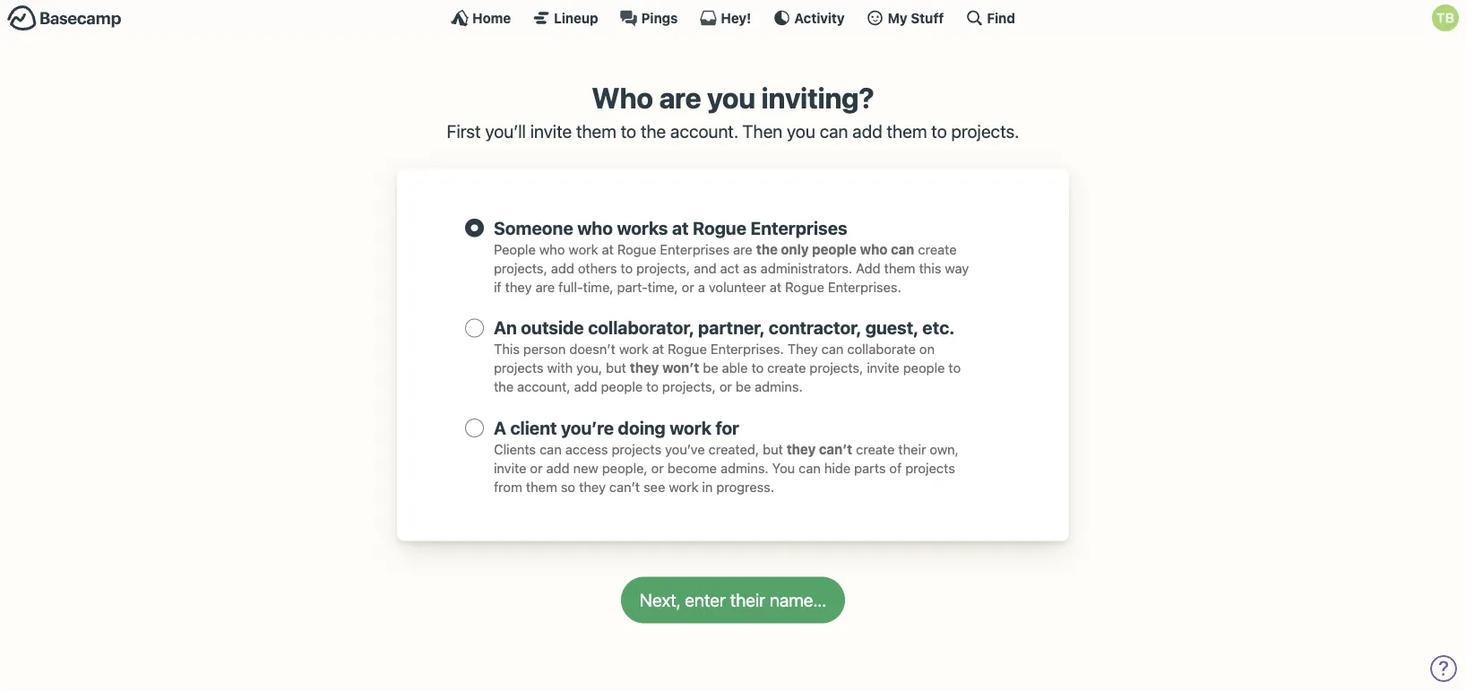 Task type: locate. For each thing, give the bounding box(es) containing it.
create up this
[[918, 241, 957, 257]]

you down inviting?
[[787, 121, 816, 142]]

2 vertical spatial people
[[601, 379, 643, 394]]

only
[[781, 241, 809, 257]]

switch accounts image
[[7, 4, 122, 32]]

able
[[722, 360, 748, 376]]

1 vertical spatial invite
[[867, 360, 900, 376]]

can't down people,
[[609, 479, 640, 495]]

projects, down they
[[810, 360, 863, 376]]

1 horizontal spatial invite
[[530, 121, 572, 142]]

at inside create projects, add others to projects, and act as administrators. add them this way if they are full-time, part-time, or a volunteer at rogue enterprises.
[[770, 279, 782, 294]]

0 vertical spatial be
[[703, 360, 719, 376]]

0 vertical spatial are
[[659, 81, 701, 115]]

add inside create their own, invite or add new people, or become admins. you can hide parts of projects from them so they can't see work in progress.
[[546, 460, 570, 476]]

or inside create projects, add others to projects, and act as administrators. add them this way if they are full-time, part-time, or a volunteer at rogue enterprises.
[[682, 279, 694, 294]]

add down you, on the bottom left
[[574, 379, 597, 394]]

administrators.
[[761, 260, 853, 275]]

0 vertical spatial people
[[812, 241, 857, 257]]

to up "part-"
[[621, 260, 633, 275]]

1 vertical spatial people
[[903, 360, 945, 376]]

0 vertical spatial invite
[[530, 121, 572, 142]]

0 horizontal spatial are
[[536, 279, 555, 294]]

main element
[[0, 0, 1466, 35]]

1 horizontal spatial enterprises.
[[828, 279, 901, 294]]

work down the collaborator,
[[619, 341, 649, 357]]

but right you, on the bottom left
[[606, 360, 626, 376]]

pings
[[641, 10, 678, 26]]

doing
[[618, 417, 666, 438]]

or left a
[[682, 279, 694, 294]]

time,
[[583, 279, 614, 294], [648, 279, 678, 294]]

you
[[707, 81, 756, 115], [787, 121, 816, 142]]

0 vertical spatial can't
[[819, 441, 853, 457]]

0 horizontal spatial time,
[[583, 279, 614, 294]]

be left able
[[703, 360, 719, 376]]

new
[[573, 460, 599, 476]]

and
[[694, 260, 717, 275]]

they
[[788, 341, 818, 357]]

0 vertical spatial their
[[898, 441, 926, 457]]

are up as
[[733, 241, 753, 257]]

who up others
[[577, 217, 613, 238]]

invite inside the who are you inviting? first you'll invite them to the account. then you can add them to projects.
[[530, 121, 572, 142]]

0 horizontal spatial who
[[539, 241, 565, 257]]

created,
[[709, 441, 759, 457]]

1 vertical spatial create
[[767, 360, 806, 376]]

1 horizontal spatial time,
[[648, 279, 678, 294]]

at down the administrators.
[[770, 279, 782, 294]]

become
[[668, 460, 717, 476]]

enterprises. down add
[[828, 279, 901, 294]]

0 vertical spatial the
[[641, 121, 666, 142]]

volunteer
[[709, 279, 766, 294]]

add inside be able to create projects, invite people to the account, add people to projects, or be admins.
[[574, 379, 597, 394]]

create up parts
[[856, 441, 895, 457]]

2 horizontal spatial people
[[903, 360, 945, 376]]

1 vertical spatial enterprises
[[660, 241, 730, 257]]

way
[[945, 260, 969, 275]]

invite inside create their own, invite or add new people, or become admins. you can hide parts of projects from them so they can't see work in progress.
[[494, 460, 527, 476]]

they down new
[[579, 479, 606, 495]]

collaborator,
[[588, 317, 694, 338]]

their right enter on the left bottom
[[730, 590, 766, 611]]

name…
[[770, 590, 827, 611]]

invite
[[530, 121, 572, 142], [867, 360, 900, 376], [494, 460, 527, 476]]

activity link
[[773, 9, 845, 27]]

create down they
[[767, 360, 806, 376]]

0 vertical spatial create
[[918, 241, 957, 257]]

but inside this person doesn't work at rogue enterprises. they can collaborate on projects with you, but
[[606, 360, 626, 376]]

1 horizontal spatial enterprises
[[751, 217, 848, 238]]

projects
[[494, 360, 544, 376], [612, 441, 662, 457], [906, 460, 955, 476]]

people down you, on the bottom left
[[601, 379, 643, 394]]

can't up hide
[[819, 441, 853, 457]]

enterprises for works
[[751, 217, 848, 238]]

can down contractor,
[[822, 341, 844, 357]]

are inside the who are you inviting? first you'll invite them to the account. then you can add them to projects.
[[659, 81, 701, 115]]

1 vertical spatial enterprises.
[[711, 341, 784, 357]]

their
[[898, 441, 926, 457], [730, 590, 766, 611]]

hey! button
[[699, 9, 751, 27]]

activity
[[794, 10, 845, 26]]

0 horizontal spatial can't
[[609, 479, 640, 495]]

you
[[772, 460, 795, 476]]

1 vertical spatial the
[[756, 241, 778, 257]]

enterprises up only
[[751, 217, 848, 238]]

for
[[716, 417, 739, 438]]

who for works
[[577, 217, 613, 238]]

1 horizontal spatial create
[[856, 441, 895, 457]]

they up you on the bottom
[[787, 441, 816, 457]]

1 horizontal spatial be
[[736, 379, 751, 394]]

add up so
[[546, 460, 570, 476]]

at up they won't
[[652, 341, 664, 357]]

the up as
[[756, 241, 778, 257]]

0 vertical spatial admins.
[[755, 379, 803, 394]]

guest,
[[866, 317, 919, 338]]

add
[[853, 121, 883, 142], [551, 260, 574, 275], [574, 379, 597, 394], [546, 460, 570, 476]]

are inside create projects, add others to projects, and act as administrators. add them this way if they are full-time, part-time, or a volunteer at rogue enterprises.
[[536, 279, 555, 294]]

who
[[577, 217, 613, 238], [539, 241, 565, 257], [860, 241, 888, 257]]

them
[[576, 121, 617, 142], [887, 121, 927, 142], [884, 260, 916, 275], [526, 479, 557, 495]]

rogue down the administrators.
[[785, 279, 824, 294]]

1 vertical spatial their
[[730, 590, 766, 611]]

you up account.
[[707, 81, 756, 115]]

1 time, from the left
[[583, 279, 614, 294]]

inviting?
[[761, 81, 874, 115]]

them inside create their own, invite or add new people, or become admins. you can hide parts of projects from them so they can't see work in progress.
[[526, 479, 557, 495]]

projects down doing
[[612, 441, 662, 457]]

are up account.
[[659, 81, 701, 115]]

can right you on the bottom
[[799, 460, 821, 476]]

can inside the who are you inviting? first you'll invite them to the account. then you can add them to projects.
[[820, 121, 848, 142]]

1 horizontal spatial you
[[787, 121, 816, 142]]

on
[[920, 341, 935, 357]]

1 horizontal spatial their
[[898, 441, 926, 457]]

who for work
[[539, 241, 565, 257]]

they right if
[[505, 279, 532, 294]]

create inside create projects, add others to projects, and act as administrators. add them this way if they are full-time, part-time, or a volunteer at rogue enterprises.
[[918, 241, 957, 257]]

the down this
[[494, 379, 514, 394]]

act
[[720, 260, 740, 275]]

0 horizontal spatial but
[[606, 360, 626, 376]]

invite down collaborate
[[867, 360, 900, 376]]

can't inside create their own, invite or add new people, or become admins. you can hide parts of projects from them so they can't see work in progress.
[[609, 479, 640, 495]]

projects down this
[[494, 360, 544, 376]]

account.
[[670, 121, 738, 142]]

be down able
[[736, 379, 751, 394]]

can inside create their own, invite or add new people, or become admins. you can hide parts of projects from them so they can't see work in progress.
[[799, 460, 821, 476]]

someone
[[494, 217, 573, 238]]

the down who
[[641, 121, 666, 142]]

but up you on the bottom
[[763, 441, 783, 457]]

1 horizontal spatial are
[[659, 81, 701, 115]]

at up people who work at rogue enterprises are the only people who can
[[672, 217, 689, 238]]

add up full-
[[551, 260, 574, 275]]

1 vertical spatial admins.
[[721, 460, 769, 476]]

to left projects.
[[932, 121, 947, 142]]

1 vertical spatial but
[[763, 441, 783, 457]]

see
[[644, 479, 665, 495]]

0 horizontal spatial create
[[767, 360, 806, 376]]

invite right you'll
[[530, 121, 572, 142]]

who
[[592, 81, 653, 115]]

or down "clients"
[[530, 460, 543, 476]]

who down someone
[[539, 241, 565, 257]]

they
[[505, 279, 532, 294], [630, 360, 659, 376], [787, 441, 816, 457], [579, 479, 606, 495]]

enterprises up and
[[660, 241, 730, 257]]

tim burton image
[[1432, 4, 1459, 31]]

people down on in the right of the page
[[903, 360, 945, 376]]

who up add
[[860, 241, 888, 257]]

progress.
[[717, 479, 774, 495]]

if
[[494, 279, 502, 294]]

first
[[447, 121, 481, 142]]

1 horizontal spatial the
[[641, 121, 666, 142]]

next, enter their name… link
[[621, 577, 845, 624]]

1 vertical spatial be
[[736, 379, 751, 394]]

this
[[494, 341, 520, 357]]

so
[[561, 479, 575, 495]]

a
[[698, 279, 705, 294]]

0 horizontal spatial the
[[494, 379, 514, 394]]

add
[[856, 260, 881, 275]]

2 horizontal spatial the
[[756, 241, 778, 257]]

but
[[606, 360, 626, 376], [763, 441, 783, 457]]

time, left a
[[648, 279, 678, 294]]

admins. down they
[[755, 379, 803, 394]]

create
[[918, 241, 957, 257], [767, 360, 806, 376], [856, 441, 895, 457]]

collaborate
[[847, 341, 916, 357]]

who are you inviting? first you'll invite them to the account. then you can add them to projects.
[[447, 81, 1019, 142]]

0 horizontal spatial be
[[703, 360, 719, 376]]

parts
[[854, 460, 886, 476]]

2 vertical spatial create
[[856, 441, 895, 457]]

are left full-
[[536, 279, 555, 294]]

are
[[659, 81, 701, 115], [733, 241, 753, 257], [536, 279, 555, 294]]

lineup
[[554, 10, 598, 26]]

0 horizontal spatial enterprises.
[[711, 341, 784, 357]]

enterprises.
[[828, 279, 901, 294], [711, 341, 784, 357]]

them left so
[[526, 479, 557, 495]]

can down client
[[540, 441, 562, 457]]

the
[[641, 121, 666, 142], [756, 241, 778, 257], [494, 379, 514, 394]]

add inside the who are you inviting? first you'll invite them to the account. then you can add them to projects.
[[853, 121, 883, 142]]

their up of
[[898, 441, 926, 457]]

full-
[[559, 279, 583, 294]]

to
[[621, 121, 636, 142], [932, 121, 947, 142], [621, 260, 633, 275], [752, 360, 764, 376], [949, 360, 961, 376], [646, 379, 659, 394]]

enterprises. inside create projects, add others to projects, and act as administrators. add them this way if they are full-time, part-time, or a volunteer at rogue enterprises.
[[828, 279, 901, 294]]

2 vertical spatial are
[[536, 279, 555, 294]]

you're
[[561, 417, 614, 438]]

admins. up progress.
[[721, 460, 769, 476]]

to inside create projects, add others to projects, and act as administrators. add them this way if they are full-time, part-time, or a volunteer at rogue enterprises.
[[621, 260, 633, 275]]

2 horizontal spatial are
[[733, 241, 753, 257]]

create inside be able to create projects, invite people to the account, add people to projects, or be admins.
[[767, 360, 806, 376]]

0 vertical spatial projects
[[494, 360, 544, 376]]

time, down others
[[583, 279, 614, 294]]

doesn't
[[569, 341, 616, 357]]

work inside this person doesn't work at rogue enterprises. they can collaborate on projects with you, but
[[619, 341, 649, 357]]

0 vertical spatial enterprises
[[751, 217, 848, 238]]

0 horizontal spatial people
[[601, 379, 643, 394]]

at inside this person doesn't work at rogue enterprises. they can collaborate on projects with you, but
[[652, 341, 664, 357]]

enterprises. up able
[[711, 341, 784, 357]]

a client you're doing work for
[[494, 417, 739, 438]]

projects down own, in the right bottom of the page
[[906, 460, 955, 476]]

0 vertical spatial enterprises.
[[828, 279, 901, 294]]

0 vertical spatial but
[[606, 360, 626, 376]]

you'll
[[485, 121, 526, 142]]

admins. inside create their own, invite or add new people, or become admins. you can hide parts of projects from them so they can't see work in progress.
[[721, 460, 769, 476]]

rogue up won't
[[668, 341, 707, 357]]

next, enter their name…
[[640, 590, 827, 611]]

them left this
[[884, 260, 916, 275]]

can
[[820, 121, 848, 142], [891, 241, 915, 257], [822, 341, 844, 357], [540, 441, 562, 457], [799, 460, 821, 476]]

add inside create projects, add others to projects, and act as administrators. add them this way if they are full-time, part-time, or a volunteer at rogue enterprises.
[[551, 260, 574, 275]]

projects, down people
[[494, 260, 547, 275]]

0 horizontal spatial projects
[[494, 360, 544, 376]]

1 vertical spatial projects
[[612, 441, 662, 457]]

0 vertical spatial you
[[707, 81, 756, 115]]

be
[[703, 360, 719, 376], [736, 379, 751, 394]]

1 horizontal spatial who
[[577, 217, 613, 238]]

or down able
[[720, 379, 732, 394]]

1 vertical spatial are
[[733, 241, 753, 257]]

part-
[[617, 279, 648, 294]]

people who work at rogue enterprises are the only people who can
[[494, 241, 915, 257]]

2 horizontal spatial invite
[[867, 360, 900, 376]]

hey!
[[721, 10, 751, 26]]

2 vertical spatial the
[[494, 379, 514, 394]]

0 horizontal spatial enterprises
[[660, 241, 730, 257]]

0 horizontal spatial their
[[730, 590, 766, 611]]

of
[[890, 460, 902, 476]]

2 horizontal spatial projects
[[906, 460, 955, 476]]

1 vertical spatial can't
[[609, 479, 640, 495]]

the inside be able to create projects, invite people to the account, add people to projects, or be admins.
[[494, 379, 514, 394]]

won't
[[662, 360, 699, 376]]

add down inviting?
[[853, 121, 883, 142]]

invite up from
[[494, 460, 527, 476]]

create inside create their own, invite or add new people, or become admins. you can hide parts of projects from them so they can't see work in progress.
[[856, 441, 895, 457]]

2 vertical spatial invite
[[494, 460, 527, 476]]

this
[[919, 260, 941, 275]]

people
[[812, 241, 857, 257], [903, 360, 945, 376], [601, 379, 643, 394]]

stuff
[[911, 10, 944, 26]]

2 horizontal spatial create
[[918, 241, 957, 257]]

work down become
[[669, 479, 699, 495]]

2 vertical spatial projects
[[906, 460, 955, 476]]

people up the administrators.
[[812, 241, 857, 257]]

can down inviting?
[[820, 121, 848, 142]]

0 horizontal spatial invite
[[494, 460, 527, 476]]

or
[[682, 279, 694, 294], [720, 379, 732, 394], [530, 460, 543, 476], [651, 460, 664, 476]]



Task type: vqa. For each thing, say whether or not it's contained in the screenshot.
AN
yes



Task type: describe. For each thing, give the bounding box(es) containing it.
invite inside be able to create projects, invite people to the account, add people to projects, or be admins.
[[867, 360, 900, 376]]

1 horizontal spatial can't
[[819, 441, 853, 457]]

this person doesn't work at rogue enterprises. they can collaborate on projects with you, but
[[494, 341, 935, 376]]

projects inside this person doesn't work at rogue enterprises. they can collaborate on projects with you, but
[[494, 360, 544, 376]]

find
[[987, 10, 1015, 26]]

them down who
[[576, 121, 617, 142]]

their inside create their own, invite or add new people, or become admins. you can hide parts of projects from them so they can't see work in progress.
[[898, 441, 926, 457]]

own,
[[930, 441, 959, 457]]

or inside be able to create projects, invite people to the account, add people to projects, or be admins.
[[720, 379, 732, 394]]

create projects, add others to projects, and act as administrators. add them this way if they are full-time, part-time, or a volunteer at rogue enterprises.
[[494, 241, 969, 294]]

enter
[[685, 590, 726, 611]]

work up others
[[569, 241, 598, 257]]

lineup link
[[533, 9, 598, 27]]

rogue inside create projects, add others to projects, and act as administrators. add them this way if they are full-time, part-time, or a volunteer at rogue enterprises.
[[785, 279, 824, 294]]

an
[[494, 317, 517, 338]]

people,
[[602, 460, 648, 476]]

projects.
[[951, 121, 1019, 142]]

create their own, invite or add new people, or become admins. you can hide parts of projects from them so they can't see work in progress.
[[494, 441, 959, 495]]

create for someone who works at rogue enterprises
[[918, 241, 957, 257]]

as
[[743, 260, 757, 275]]

find button
[[966, 9, 1015, 27]]

1 horizontal spatial but
[[763, 441, 783, 457]]

people
[[494, 241, 536, 257]]

rogue inside this person doesn't work at rogue enterprises. they can collaborate on projects with you, but
[[668, 341, 707, 357]]

to right able
[[752, 360, 764, 376]]

work up you've
[[670, 417, 712, 438]]

2 time, from the left
[[648, 279, 678, 294]]

create for a client you're doing work for
[[856, 441, 895, 457]]

0 horizontal spatial you
[[707, 81, 756, 115]]

to down who
[[621, 121, 636, 142]]

partner,
[[698, 317, 765, 338]]

can inside this person doesn't work at rogue enterprises. they can collaborate on projects with you, but
[[822, 341, 844, 357]]

from
[[494, 479, 522, 495]]

pings button
[[620, 9, 678, 27]]

home
[[472, 10, 511, 26]]

etc.
[[923, 317, 955, 338]]

they left won't
[[630, 360, 659, 376]]

they won't
[[630, 360, 699, 376]]

outside
[[521, 317, 584, 338]]

home link
[[451, 9, 511, 27]]

clients
[[494, 441, 536, 457]]

to down etc.
[[949, 360, 961, 376]]

1 horizontal spatial people
[[812, 241, 857, 257]]

then
[[743, 121, 783, 142]]

them left projects.
[[887, 121, 927, 142]]

contractor,
[[769, 317, 862, 338]]

rogue down works
[[617, 241, 657, 257]]

2 horizontal spatial who
[[860, 241, 888, 257]]

hide
[[824, 460, 851, 476]]

or up see
[[651, 460, 664, 476]]

projects, down won't
[[662, 379, 716, 394]]

enterprises for work
[[660, 241, 730, 257]]

admins. inside be able to create projects, invite people to the account, add people to projects, or be admins.
[[755, 379, 803, 394]]

person
[[523, 341, 566, 357]]

1 vertical spatial you
[[787, 121, 816, 142]]

access
[[565, 441, 608, 457]]

with
[[547, 360, 573, 376]]

rogue up people who work at rogue enterprises are the only people who can
[[693, 217, 747, 238]]

them inside create projects, add others to projects, and act as administrators. add them this way if they are full-time, part-time, or a volunteer at rogue enterprises.
[[884, 260, 916, 275]]

be able to create projects, invite people to the account, add people to projects, or be admins.
[[494, 360, 961, 394]]

in
[[702, 479, 713, 495]]

works
[[617, 217, 668, 238]]

1 horizontal spatial projects
[[612, 441, 662, 457]]

a
[[494, 417, 506, 438]]

client
[[510, 417, 557, 438]]

clients can access projects you've created, but they can't
[[494, 441, 853, 457]]

their inside next, enter their name… link
[[730, 590, 766, 611]]

you,
[[577, 360, 603, 376]]

my stuff button
[[866, 9, 944, 27]]

can up guest,
[[891, 241, 915, 257]]

at up others
[[602, 241, 614, 257]]

work inside create their own, invite or add new people, or become admins. you can hide parts of projects from them so they can't see work in progress.
[[669, 479, 699, 495]]

my
[[888, 10, 908, 26]]

someone who works at rogue enterprises
[[494, 217, 848, 238]]

you've
[[665, 441, 705, 457]]

my stuff
[[888, 10, 944, 26]]

account,
[[517, 379, 571, 394]]

enterprises. inside this person doesn't work at rogue enterprises. they can collaborate on projects with you, but
[[711, 341, 784, 357]]

they inside create their own, invite or add new people, or become admins. you can hide parts of projects from them so they can't see work in progress.
[[579, 479, 606, 495]]

next,
[[640, 590, 681, 611]]

the inside the who are you inviting? first you'll invite them to the account. then you can add them to projects.
[[641, 121, 666, 142]]

an outside collaborator, partner, contractor, guest, etc.
[[494, 317, 955, 338]]

projects inside create their own, invite or add new people, or become admins. you can hide parts of projects from them so they can't see work in progress.
[[906, 460, 955, 476]]

projects, up "part-"
[[637, 260, 690, 275]]

they inside create projects, add others to projects, and act as administrators. add them this way if they are full-time, part-time, or a volunteer at rogue enterprises.
[[505, 279, 532, 294]]

to down they won't
[[646, 379, 659, 394]]

others
[[578, 260, 617, 275]]



